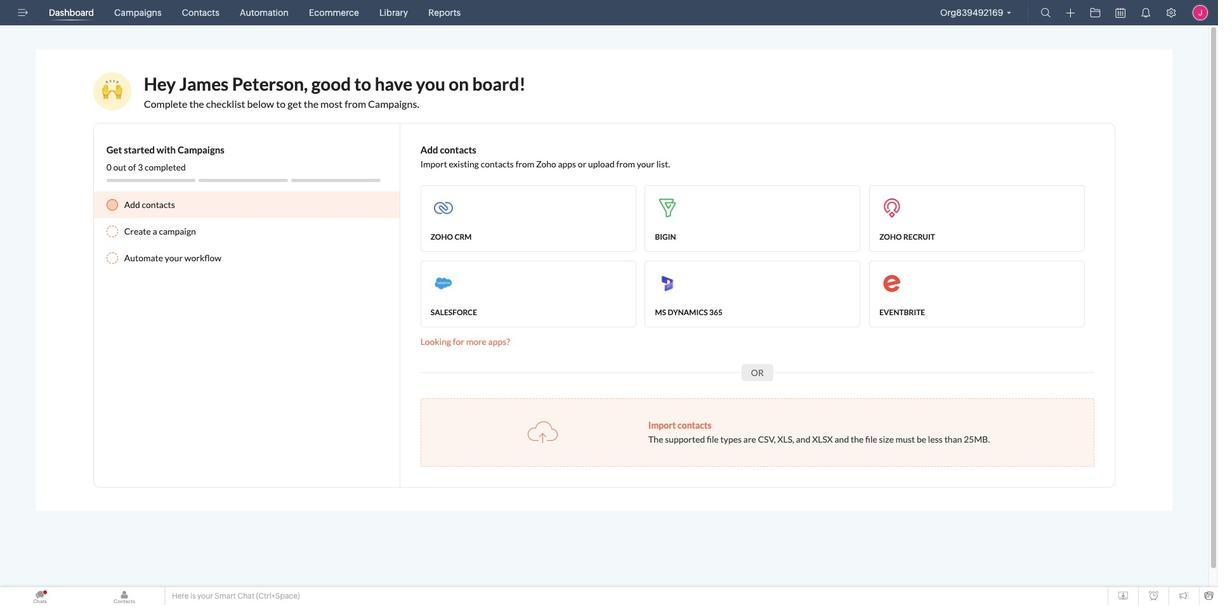 Task type: locate. For each thing, give the bounding box(es) containing it.
here
[[172, 592, 189, 601]]

campaigns
[[114, 8, 162, 18]]

contacts
[[182, 8, 220, 18]]

configure settings image
[[1167, 8, 1177, 18]]

contacts image
[[84, 588, 164, 606]]

contacts link
[[177, 0, 225, 25]]

chats image
[[42, 590, 48, 595]]

automation link
[[235, 0, 294, 25]]

search image
[[1041, 8, 1051, 18]]

quick actions image
[[1067, 8, 1076, 18]]

automation
[[240, 8, 289, 18]]

library
[[380, 8, 408, 18]]

reports link
[[423, 0, 466, 25]]

calendar image
[[1116, 8, 1126, 18]]



Task type: describe. For each thing, give the bounding box(es) containing it.
ecommerce link
[[304, 0, 364, 25]]

is
[[190, 592, 196, 601]]

library link
[[374, 0, 413, 25]]

campaigns link
[[109, 0, 167, 25]]

(ctrl+space)
[[256, 592, 300, 601]]

your
[[197, 592, 213, 601]]

smart
[[215, 592, 236, 601]]

ecommerce
[[309, 8, 359, 18]]

dashboard
[[49, 8, 94, 18]]

folder image
[[1091, 8, 1101, 18]]

chat
[[238, 592, 255, 601]]

dashboard link
[[44, 0, 99, 25]]

notifications image
[[1141, 8, 1151, 18]]

org839492169
[[941, 8, 1004, 18]]

here is your smart chat (ctrl+space)
[[172, 592, 300, 601]]

reports
[[429, 8, 461, 18]]



